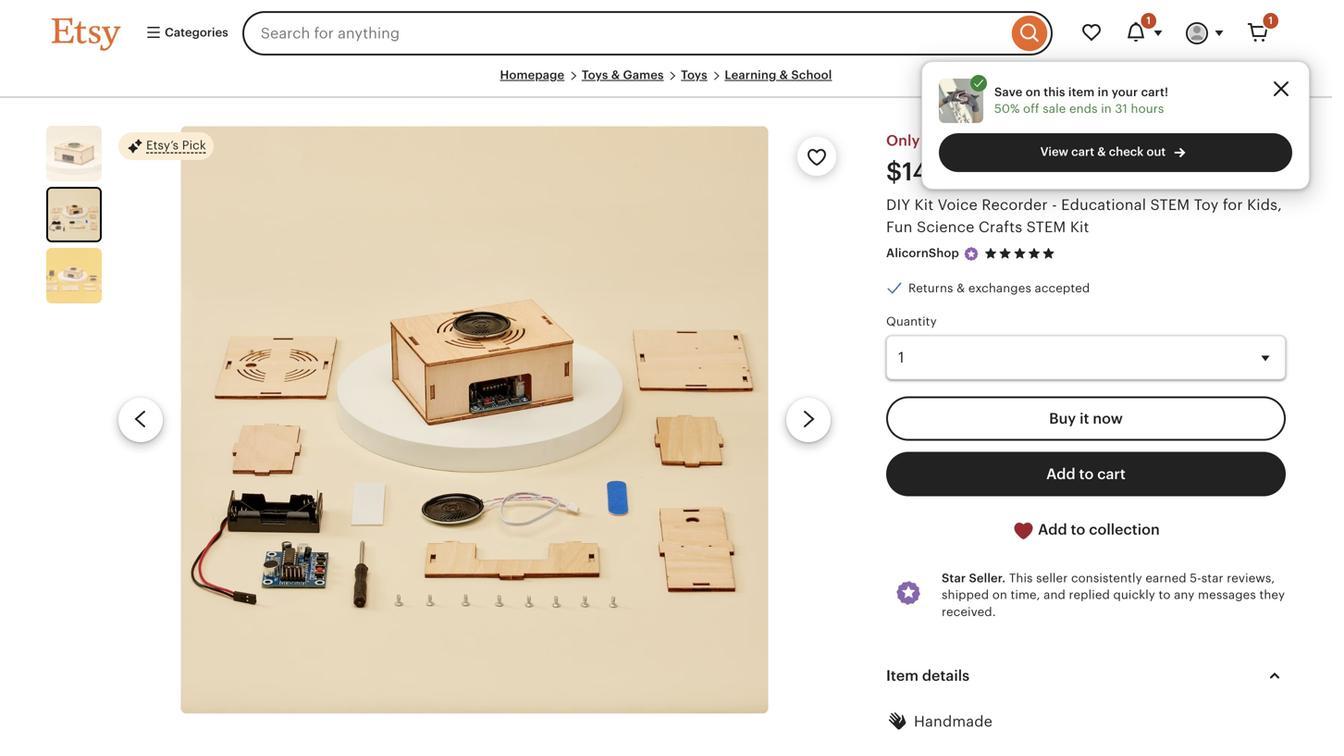 Task type: vqa. For each thing, say whether or not it's contained in the screenshot.
Mugs
no



Task type: describe. For each thing, give the bounding box(es) containing it.
5-
[[1190, 571, 1202, 585]]

handmade
[[914, 713, 993, 730]]

games
[[623, 68, 664, 82]]

quantity
[[886, 315, 937, 328]]

& for learning & school
[[780, 68, 788, 82]]

view cart & check out
[[1040, 145, 1166, 159]]

buy it now button
[[886, 397, 1286, 441]]

out
[[1147, 145, 1166, 159]]

add to cart
[[1047, 466, 1126, 483]]

1 link
[[1236, 11, 1280, 56]]

Search for anything text field
[[242, 11, 1008, 56]]

toys link
[[681, 68, 708, 82]]

voice
[[938, 196, 978, 213]]

diy kit voice recorder educational stem toy for kids fun image 1 image
[[46, 126, 102, 182]]

consistently
[[1071, 571, 1142, 585]]

diy kit voice recorder educational stem toy for kids fun image 3 image
[[46, 248, 102, 304]]

reviews,
[[1227, 571, 1275, 585]]

1 horizontal spatial kit
[[1070, 219, 1089, 235]]

categories banner
[[19, 0, 1314, 67]]

0 vertical spatial stem
[[1151, 196, 1190, 213]]

exchanges
[[969, 281, 1032, 295]]

star
[[942, 571, 966, 585]]

view cart & check out link
[[939, 133, 1293, 172]]

2 1 from the left
[[1269, 15, 1273, 26]]

star_seller image
[[963, 245, 980, 262]]

they
[[1260, 588, 1285, 602]]

toys & games
[[582, 68, 664, 82]]

1 button
[[1114, 11, 1175, 56]]

star seller.
[[942, 571, 1006, 585]]

0 horizontal spatial cart
[[1072, 145, 1095, 159]]

save on this item in your cart! 50% off sale ends in 31 hours
[[995, 85, 1169, 116]]

toys for "toys" link
[[681, 68, 708, 82]]

now
[[1093, 411, 1123, 427]]

this
[[1009, 571, 1033, 585]]

educational
[[1061, 196, 1146, 213]]

for
[[1223, 196, 1243, 213]]

add to cart button
[[886, 452, 1286, 497]]

& for returns & exchanges accepted
[[957, 281, 965, 295]]

to for cart
[[1079, 466, 1094, 483]]

in for $14.00
[[995, 132, 1008, 149]]

left
[[937, 132, 961, 149]]

& for toys & games
[[611, 68, 620, 82]]

learning
[[725, 68, 777, 82]]

categories
[[162, 25, 228, 39]]

returns
[[909, 281, 953, 295]]

toys & games link
[[582, 68, 664, 82]]

learning & school link
[[725, 68, 832, 82]]

menu bar containing homepage
[[52, 67, 1280, 98]]

this
[[1044, 85, 1065, 99]]

only
[[886, 132, 920, 149]]

save
[[995, 85, 1023, 99]]

school
[[791, 68, 832, 82]]

sale
[[1043, 102, 1066, 116]]

in for 50%
[[1098, 85, 1109, 99]]

earned
[[1146, 571, 1187, 585]]

on inside save on this item in your cart! 50% off sale ends in 31 hours
[[1026, 85, 1041, 99]]

homepage link
[[500, 68, 565, 82]]

learning & school
[[725, 68, 832, 82]]

add for add to cart
[[1047, 466, 1076, 483]]

replied
[[1069, 588, 1110, 602]]

star
[[1202, 571, 1224, 585]]

time,
[[1011, 588, 1040, 602]]

50%
[[995, 102, 1020, 116]]

check
[[1109, 145, 1144, 159]]

none search field inside categories banner
[[242, 11, 1053, 56]]

& left check
[[1097, 145, 1106, 159]]

received.
[[942, 605, 996, 619]]

returns & exchanges accepted
[[909, 281, 1090, 295]]

cart!
[[1141, 85, 1169, 99]]



Task type: locate. For each thing, give the bounding box(es) containing it.
kit down "educational"
[[1070, 219, 1089, 235]]

&
[[611, 68, 620, 82], [780, 68, 788, 82], [1097, 145, 1106, 159], [957, 281, 965, 295]]

0 vertical spatial on
[[1026, 85, 1041, 99]]

1 horizontal spatial cart
[[1097, 466, 1126, 483]]

1 vertical spatial on
[[992, 588, 1007, 602]]

0 horizontal spatial diy kit voice recorder educational stem toy for kids fun image 2 image
[[48, 189, 100, 241]]

31
[[1115, 102, 1128, 116]]

and inside this seller consistently earned 5-star reviews, shipped on time, and replied quickly to any messages they received.
[[1044, 588, 1066, 602]]

1 inside "popup button"
[[1147, 15, 1151, 26]]

0 vertical spatial in
[[1098, 85, 1109, 99]]

to for collection
[[1071, 522, 1086, 538]]

buy
[[1049, 411, 1076, 427]]

kids,
[[1247, 196, 1282, 213]]

20+
[[1012, 132, 1039, 149]]

crafts
[[979, 219, 1023, 235]]

1 horizontal spatial on
[[1026, 85, 1041, 99]]

0 horizontal spatial kit
[[915, 196, 934, 213]]

add inside add to collection button
[[1038, 522, 1067, 538]]

2 vertical spatial to
[[1159, 588, 1171, 602]]

menu bar
[[52, 67, 1280, 98]]

accepted
[[1035, 281, 1090, 295]]

0 horizontal spatial 1
[[1147, 15, 1151, 26]]

fun
[[886, 219, 913, 235]]

3
[[924, 132, 933, 149]]

hours
[[1131, 102, 1164, 116]]

it
[[1080, 411, 1089, 427]]

cart right view
[[1072, 145, 1095, 159]]

add to collection
[[1035, 522, 1160, 538]]

add down buy
[[1047, 466, 1076, 483]]

item
[[1068, 85, 1095, 99]]

to down buy it now button
[[1079, 466, 1094, 483]]

to down earned
[[1159, 588, 1171, 602]]

in inside 'only 3 left and in 20+ carts $14.00'
[[995, 132, 1008, 149]]

and inside 'only 3 left and in 20+ carts $14.00'
[[964, 132, 991, 149]]

stem down - at the top right
[[1027, 219, 1066, 235]]

diy kit voice recorder - educational stem toy for kids, fun science crafts stem kit
[[886, 196, 1282, 235]]

toy
[[1194, 196, 1219, 213]]

seller
[[1036, 571, 1068, 585]]

1 horizontal spatial toys
[[681, 68, 708, 82]]

None search field
[[242, 11, 1053, 56]]

stem
[[1151, 196, 1190, 213], [1027, 219, 1066, 235]]

item details
[[886, 668, 970, 684]]

to inside button
[[1071, 522, 1086, 538]]

this seller consistently earned 5-star reviews, shipped on time, and replied quickly to any messages they received.
[[942, 571, 1285, 619]]

etsy's pick button
[[118, 132, 214, 161]]

2 vertical spatial in
[[995, 132, 1008, 149]]

quickly
[[1113, 588, 1156, 602]]

-
[[1052, 196, 1057, 213]]

& left games
[[611, 68, 620, 82]]

science
[[917, 219, 975, 235]]

kit
[[915, 196, 934, 213], [1070, 219, 1089, 235]]

on up off
[[1026, 85, 1041, 99]]

any
[[1174, 588, 1195, 602]]

$14.00
[[886, 157, 970, 186]]

in left 31
[[1101, 102, 1112, 116]]

add to collection button
[[886, 508, 1286, 553]]

2 toys from the left
[[681, 68, 708, 82]]

0 horizontal spatial stem
[[1027, 219, 1066, 235]]

add
[[1047, 466, 1076, 483], [1038, 522, 1067, 538]]

etsy's
[[146, 138, 179, 152]]

only 3 left and in 20+ carts $14.00
[[886, 132, 1079, 186]]

collection
[[1089, 522, 1160, 538]]

toys down categories banner
[[681, 68, 708, 82]]

0 vertical spatial cart
[[1072, 145, 1095, 159]]

1 vertical spatial and
[[1044, 588, 1066, 602]]

1 toys from the left
[[582, 68, 608, 82]]

diy
[[886, 196, 911, 213]]

etsy's pick
[[146, 138, 206, 152]]

1 1 from the left
[[1147, 15, 1151, 26]]

kit right diy
[[915, 196, 934, 213]]

and
[[964, 132, 991, 149], [1044, 588, 1066, 602]]

and down seller
[[1044, 588, 1066, 602]]

to left collection
[[1071, 522, 1086, 538]]

1 vertical spatial stem
[[1027, 219, 1066, 235]]

0 vertical spatial add
[[1047, 466, 1076, 483]]

carts
[[1043, 132, 1079, 149]]

1 vertical spatial kit
[[1070, 219, 1089, 235]]

cart down "now"
[[1097, 466, 1126, 483]]

diy kit voice recorder educational stem toy for kids fun image 2 image
[[181, 126, 768, 714], [48, 189, 100, 241]]

buy it now
[[1049, 411, 1123, 427]]

your
[[1112, 85, 1138, 99]]

in
[[1098, 85, 1109, 99], [1101, 102, 1112, 116], [995, 132, 1008, 149]]

1 horizontal spatial 1
[[1269, 15, 1273, 26]]

1 vertical spatial cart
[[1097, 466, 1126, 483]]

1 vertical spatial to
[[1071, 522, 1086, 538]]

0 horizontal spatial toys
[[582, 68, 608, 82]]

recorder
[[982, 196, 1048, 213]]

in right 'item'
[[1098, 85, 1109, 99]]

cart
[[1072, 145, 1095, 159], [1097, 466, 1126, 483]]

shipped
[[942, 588, 989, 602]]

0 vertical spatial kit
[[915, 196, 934, 213]]

alicornshop
[[886, 246, 959, 260]]

seller.
[[969, 571, 1006, 585]]

view
[[1040, 145, 1069, 159]]

and right left
[[964, 132, 991, 149]]

alicornshop link
[[886, 246, 959, 260]]

on inside this seller consistently earned 5-star reviews, shipped on time, and replied quickly to any messages they received.
[[992, 588, 1007, 602]]

categories button
[[131, 17, 237, 50]]

add inside 'add to cart' button
[[1047, 466, 1076, 483]]

add for add to collection
[[1038, 522, 1067, 538]]

in left 20+
[[995, 132, 1008, 149]]

1 horizontal spatial and
[[1044, 588, 1066, 602]]

toys
[[582, 68, 608, 82], [681, 68, 708, 82]]

1 horizontal spatial diy kit voice recorder educational stem toy for kids fun image 2 image
[[181, 126, 768, 714]]

item details button
[[870, 654, 1303, 698]]

0 horizontal spatial and
[[964, 132, 991, 149]]

ends
[[1069, 102, 1098, 116]]

homepage
[[500, 68, 565, 82]]

details
[[922, 668, 970, 684]]

on down seller.
[[992, 588, 1007, 602]]

to inside this seller consistently earned 5-star reviews, shipped on time, and replied quickly to any messages they received.
[[1159, 588, 1171, 602]]

stem left toy
[[1151, 196, 1190, 213]]

messages
[[1198, 588, 1256, 602]]

to inside button
[[1079, 466, 1094, 483]]

item
[[886, 668, 919, 684]]

off
[[1023, 102, 1040, 116]]

to
[[1079, 466, 1094, 483], [1071, 522, 1086, 538], [1159, 588, 1171, 602]]

add up seller
[[1038, 522, 1067, 538]]

1 vertical spatial in
[[1101, 102, 1112, 116]]

1 horizontal spatial stem
[[1151, 196, 1190, 213]]

0 vertical spatial and
[[964, 132, 991, 149]]

cart inside button
[[1097, 466, 1126, 483]]

1 vertical spatial add
[[1038, 522, 1067, 538]]

1
[[1147, 15, 1151, 26], [1269, 15, 1273, 26]]

& left school
[[780, 68, 788, 82]]

toys left games
[[582, 68, 608, 82]]

& right returns
[[957, 281, 965, 295]]

pick
[[182, 138, 206, 152]]

toys for toys & games
[[582, 68, 608, 82]]

0 horizontal spatial on
[[992, 588, 1007, 602]]

0 vertical spatial to
[[1079, 466, 1094, 483]]

on
[[1026, 85, 1041, 99], [992, 588, 1007, 602]]



